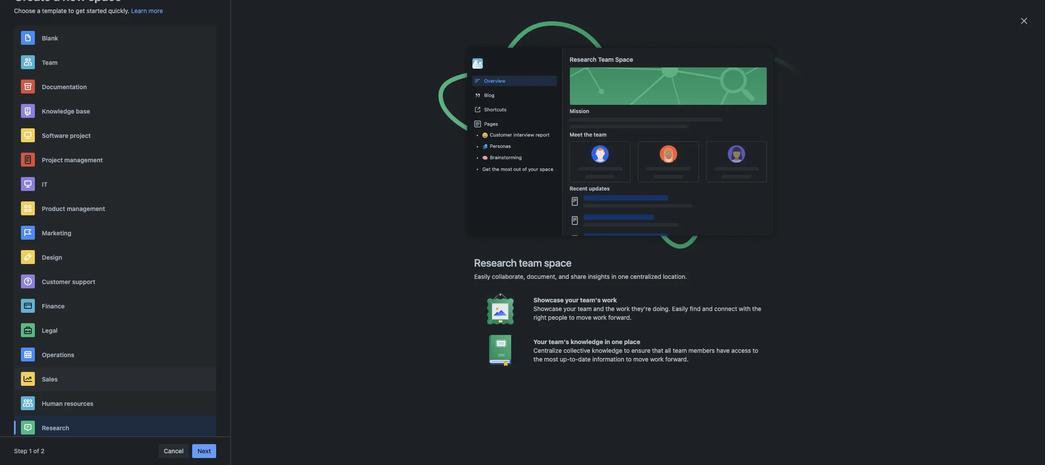 Task type: describe. For each thing, give the bounding box(es) containing it.
0 horizontal spatial what
[[439, 225, 452, 232]]

page
[[497, 216, 511, 224]]

product management button
[[14, 197, 216, 221]]

an
[[666, 290, 673, 298]]

1 vertical spatial any
[[386, 390, 396, 398]]

this inside date  participants list meeting participants using their @ mention names @ mention a person to add them as an attendee and they will be notified.  goals list goals for this meeting (e.g., set design priorities for fy19) discussion topics time item presenter notes add notes for each discussion topic  action items add action items to close the loo
[[511, 299, 522, 306]]

need
[[488, 373, 502, 380]]

base
[[76, 107, 90, 115]]

to-
[[570, 356, 578, 363]]

out for team
[[410, 192, 420, 200]]

are
[[753, 134, 763, 142]]

meet the team
[[570, 132, 607, 138]]

visual
[[470, 234, 486, 241]]

links
[[357, 390, 372, 398]]

recent link
[[209, 54, 313, 70]]

0 vertical spatial focus
[[564, 373, 580, 380]]

1 horizontal spatial it
[[643, 216, 647, 224]]

notes inside date  participants list meeting participants using their @ mention names @ mention a person to add them as an attendee and they will be notified.  goals list goals for this meeting (e.g., set design priorities for fy19) discussion topics time item presenter notes add notes for each discussion topic  action items add action items to close the loo
[[468, 308, 485, 315]]

feed
[[672, 151, 685, 159]]

recent for recent
[[228, 58, 248, 65]]

things
[[581, 364, 599, 372]]

2 \n from the left
[[447, 382, 453, 389]]

visited down 'getting' on the top left of page
[[456, 127, 472, 132]]

in down teams
[[780, 162, 784, 169]]

the inside get the most out of your team space october 20, 2023
[[379, 192, 390, 200]]

0 horizontal spatial greg
[[228, 149, 242, 156]]

centralized
[[630, 273, 661, 281]]

operations
[[42, 351, 74, 359]]

1 visited 5 minutes ago from the left
[[456, 80, 506, 85]]

past
[[605, 382, 617, 389]]

research team space dialog
[[0, 0, 1045, 466]]

1 • from the top
[[487, 276, 490, 284]]

design
[[575, 299, 594, 306]]

to up 'well'
[[626, 356, 632, 363]]

insights
[[588, 273, 610, 281]]

for down their
[[502, 299, 510, 306]]

in right "enable"
[[736, 180, 741, 187]]

the right with
[[752, 305, 761, 313]]

visited down :sunflower: image
[[578, 127, 593, 132]]

1 horizontal spatial any
[[489, 382, 499, 389]]

the up the visual
[[473, 216, 482, 224]]

customer for customer interview report
[[490, 132, 512, 138]]

members
[[688, 347, 715, 355]]

and inside whiteboards are available in beta more freeform than pages or blogs, whiteboards empower teams to organize and brainstorm in new ways.
[[735, 162, 746, 169]]

quickly.
[[108, 7, 129, 14]]

to down place on the right bottom
[[624, 347, 630, 355]]

it
[[42, 181, 48, 188]]

1 vertical spatial knowledge
[[592, 347, 622, 355]]

for left right
[[517, 308, 525, 315]]

find
[[690, 305, 701, 313]]

they inside date  participants list meeting participants using their @ mention names @ mention a person to add them as an attendee and they will be notified.  goals list goals for this meeting (e.g., set design priorities for fy19) discussion topics time item presenter notes add notes for each discussion topic  action items add action items to close the loo
[[396, 299, 408, 306]]

product management
[[42, 205, 105, 212]]

space
[[615, 56, 633, 63]]

add inside copy and paste this section for each week. type // to add a date win add a few things that went well this week needs input add some projects or efforts that need more input/help note focus add some areas you'll be focusing on next week \n focus \n notes enter any other thoughts or feelings about this past week important links add any key links tha
[[508, 364, 518, 372]]

new
[[786, 162, 798, 169]]

whiteboards
[[709, 153, 744, 160]]

move inside showcase your team's work showcase your team and the work they're doing. easily find and connect with the right people to move work forward.
[[576, 314, 591, 322]]

1 vertical spatial my first space
[[228, 164, 268, 172]]

work inside your team's knowledge in one place centralize collective knowledge to ensure that all team members have access to the most up-to-date information to move work forward.
[[650, 356, 664, 363]]

research inside research 'button'
[[42, 425, 69, 432]]

create
[[357, 216, 376, 224]]

notes inside date  participants list meeting participants using their @ mention names @ mention a person to add them as an attendee and they will be notified.  goals list goals for this meeting (e.g., set design priorities for fy19) discussion topics time item presenter notes add notes for each discussion topic  action items add action items to close the loo
[[500, 308, 515, 315]]

include
[[357, 225, 378, 232]]

2 horizontal spatial robinson
[[606, 115, 627, 120]]

human resources
[[42, 400, 93, 408]]

2 horizontal spatial greg
[[593, 115, 604, 120]]

legal button
[[14, 319, 216, 343]]

ago right meet the team
[[621, 127, 629, 132]]

in up blogs,
[[795, 134, 801, 142]]

the down helps
[[647, 234, 656, 241]]

overview left the visual
[[443, 234, 468, 241]]

knowledge base
[[42, 107, 90, 115]]

topics
[[391, 308, 408, 315]]

2 october 20, 2023 button from the top
[[435, 276, 485, 285]]

legal
[[42, 327, 58, 334]]

a left stellar
[[378, 216, 381, 224]]

loo
[[392, 316, 401, 324]]

in inside the getting started in confluence greg robinson
[[518, 107, 523, 115]]

get the most out of your team space october 20, 2023
[[366, 192, 485, 210]]

- for weekly
[[500, 60, 503, 68]]

for left the fy19)
[[622, 299, 630, 306]]

tasks
[[228, 105, 244, 112]]

some inside create a stellar overview the overview is the first page visitors will see when they visit your space, so it helps to include some information on what the space is about and what your team is working on. overview.svg add a header image. this gives your overview visual appeal and makes it welcoming for visitors. explain what the space is for. start
[[379, 225, 395, 232]]

research team space
[[570, 56, 633, 63]]

create a stellar overview the overview is the first page visitors will see when they visit your space, so it helps to include some information on what the space is about and what your team is working on. overview.svg add a header image. this gives your overview visual appeal and makes it welcoming for visitors. explain what the space is for. start
[[357, 216, 675, 250]]

admin news button
[[699, 54, 829, 71]]

place
[[624, 339, 640, 346]]

your down see
[[535, 225, 547, 232]]

minutes up blog
[[478, 80, 496, 85]]

minutes up :busts_in_silhouette: image
[[480, 127, 498, 132]]

you'll
[[629, 373, 644, 380]]

management for project management
[[64, 156, 103, 164]]

get the most out of your space
[[482, 166, 553, 172]]

recent for recent updates
[[570, 186, 587, 192]]

add inside date  participants list meeting participants using their @ mention names @ mention a person to add them as an attendee and they will be notified.  goals list goals for this meeting (e.g., set design priorities for fy19) discussion topics time item presenter notes add notes for each discussion topic  action items add action items to close the loo
[[630, 290, 640, 298]]

each inside copy and paste this section for each week. type // to add a date win add a few things that went well this week needs input add some projects or efforts that need more input/help note focus add some areas you'll be focusing on next week \n focus \n notes enter any other thoughts or feelings about this past week important links add any key links tha
[[447, 364, 460, 372]]

space inside research team space easily collaborate, document, and share insights in one centralized location.
[[544, 257, 571, 269]]

most inside your team's knowledge in one place centralize collective knowledge to ensure that all team members have access to the most up-to-date information to move work forward.
[[544, 356, 558, 363]]

20, inside get the most out of your team space october 20, 2023
[[460, 202, 469, 210]]

report inside template - weekly status report my first space
[[548, 60, 566, 68]]

1 horizontal spatial team
[[598, 56, 614, 63]]

of for team
[[422, 192, 429, 200]]

0 vertical spatial knowledge
[[571, 339, 603, 346]]

tha
[[424, 390, 433, 398]]

the inside date  participants list meeting participants using their @ mention names @ mention a person to add them as an attendee and they will be notified.  goals list goals for this meeting (e.g., set design priorities for fy19) discussion topics time item presenter notes add notes for each discussion topic  action items add action items to close the loo
[[381, 316, 390, 324]]

my down "research team space"
[[593, 68, 600, 73]]

product
[[42, 205, 65, 212]]

be inside date  participants list meeting participants using their @ mention names @ mention a person to add them as an attendee and they will be notified.  goals list goals for this meeting (e.g., set design priorities for fy19) discussion topics time item presenter notes add notes for each discussion topic  action items add action items to close the loo
[[421, 299, 428, 306]]

work down priorities
[[593, 314, 607, 322]]

went
[[613, 364, 627, 372]]

and right the 'topic'
[[593, 305, 604, 313]]

1 visited 15 minutes ago from the left
[[456, 127, 508, 132]]

notes inside copy and paste this section for each week. type // to add a date win add a few things that went well this week needs input add some projects or efforts that need more input/help note focus add some areas you'll be focusing on next week \n focus \n notes enter any other thoughts or feelings about this past week important links add any key links tha
[[454, 382, 471, 389]]

2 horizontal spatial overview
[[593, 107, 621, 115]]

topic
[[573, 308, 587, 315]]

ensure
[[631, 347, 650, 355]]

2 horizontal spatial some
[[595, 373, 610, 380]]

space inside get the most out of your team space october 20, 2023
[[465, 192, 484, 200]]

note
[[549, 373, 562, 380]]

:sunflower: image
[[578, 108, 588, 119]]

your up on.
[[600, 216, 613, 224]]

efforts
[[455, 373, 473, 380]]

2 vertical spatial that
[[475, 373, 486, 380]]

0 horizontal spatial greg robinson link
[[209, 145, 313, 160]]

to inside whiteboards are available in beta more freeform than pages or blogs, whiteboards empower teams to organize and brainstorm in new ways.
[[792, 153, 798, 160]]

my down spaces on the left of page
[[228, 164, 236, 172]]

and inside date  participants list meeting participants using their @ mention names @ mention a person to add them as an attendee and they will be notified.  goals list goals for this meeting (e.g., set design priorities for fy19) discussion topics time item presenter notes add notes for each discussion topic  action items add action items to close the loo
[[384, 299, 394, 306]]

needs
[[357, 373, 375, 380]]

1 vertical spatial or
[[447, 373, 453, 380]]

2 visited 5 minutes ago from the left
[[578, 80, 627, 85]]

team's inside showcase your team's work showcase your team and the work they're doing. easily find and connect with the right people to move work forward.
[[580, 297, 601, 304]]

2023 inside get the most out of your team space october 20, 2023
[[470, 202, 485, 210]]

your right gives
[[429, 234, 441, 241]]

win
[[539, 364, 550, 372]]

ago down weekly
[[497, 80, 506, 85]]

drafts link
[[209, 85, 313, 101]]

input/help
[[520, 373, 548, 380]]

explain
[[610, 234, 630, 241]]

add down the fy19)
[[627, 308, 638, 315]]

1 horizontal spatial week
[[619, 382, 633, 389]]

1 horizontal spatial meeting
[[523, 299, 546, 306]]

2 horizontal spatial what
[[632, 234, 645, 241]]

when
[[557, 216, 572, 224]]

the inside your team's knowledge in one place centralize collective knowledge to ensure that all team members have access to the most up-to-date information to move work forward.
[[533, 356, 542, 363]]

:sunflower: image
[[578, 108, 588, 119]]

and left makes
[[508, 234, 518, 241]]

2 15 from the left
[[595, 127, 600, 132]]

weekly
[[505, 60, 526, 68]]

to right person
[[623, 290, 628, 298]]

2 mention from the left
[[572, 290, 595, 298]]

0 horizontal spatial overview
[[228, 42, 254, 50]]

your up people
[[564, 305, 576, 313]]

a up input/help
[[520, 364, 523, 372]]

to inside create a stellar overview the overview is the first page visitors will see when they visit your space, so it helps to include some information on what the space is about and what your team is working on. overview.svg add a header image. this gives your overview visual appeal and makes it welcoming for visitors. explain what the space is for. start
[[665, 216, 671, 224]]

visitors.
[[586, 234, 608, 241]]

1 october 20, 2023 button from the top
[[435, 202, 485, 210]]

2 vertical spatial or
[[544, 382, 550, 389]]

add down things
[[582, 373, 593, 380]]

date
[[359, 290, 372, 298]]

links
[[409, 390, 422, 398]]

1 showcase from the top
[[533, 297, 564, 304]]

1 mention from the left
[[520, 290, 543, 298]]

• my first space
[[487, 350, 531, 358]]

1 horizontal spatial that
[[600, 364, 611, 372]]

minutes down "research team space"
[[599, 80, 617, 85]]

home banner
[[0, 0, 1045, 24]]

overview.svg
[[605, 225, 641, 232]]

a left few
[[564, 364, 568, 372]]

and right find
[[702, 305, 713, 313]]

add down focusing in the bottom left of the page
[[374, 390, 385, 398]]

0 vertical spatial greg robinson
[[593, 115, 627, 120]]

add up next
[[393, 373, 404, 380]]

1 vertical spatial it
[[540, 234, 544, 241]]

access
[[731, 347, 751, 355]]

ago down template - meeting notes
[[618, 80, 627, 85]]

2 showcase from the top
[[533, 305, 562, 313]]

more inside research team space dialog
[[149, 7, 163, 14]]

team inside research team space easily collaborate, document, and share insights in one centralized location.
[[519, 257, 542, 269]]

started inside research team space dialog
[[87, 7, 107, 14]]

knowledge
[[42, 107, 74, 115]]

about inside copy and paste this section for each week. type // to add a date win add a few things that went well this week needs input add some projects or efforts that need more input/help note focus add some areas you'll be focusing on next week \n focus \n notes enter any other thoughts or feelings about this past week important links add any key links tha
[[575, 382, 591, 389]]

cancel button
[[159, 445, 189, 459]]

:busts_in_silhouette: image
[[482, 144, 488, 150]]

0 horizontal spatial list
[[411, 290, 421, 298]]

work right design
[[602, 297, 617, 304]]

space inside template - weekly status report my first space
[[490, 68, 504, 73]]

add up the note
[[552, 364, 563, 372]]

pages
[[766, 144, 783, 152]]

visited up 'getting' on the top left of page
[[456, 80, 472, 85]]

0 horizontal spatial focus
[[429, 382, 446, 389]]

team inside showcase your team's work showcase your team and the work they're doing. easily find and connect with the right people to move work forward.
[[578, 305, 592, 313]]

to left get
[[68, 7, 74, 14]]

collective
[[563, 347, 590, 355]]

2 horizontal spatial greg robinson link
[[593, 115, 627, 121]]

other
[[501, 382, 516, 389]]

the
[[428, 216, 439, 224]]

out for space
[[513, 166, 521, 172]]

to left close
[[357, 316, 363, 324]]

person
[[601, 290, 621, 298]]

welcoming
[[545, 234, 575, 241]]

0 horizontal spatial meeting
[[422, 290, 445, 298]]

right
[[533, 314, 546, 322]]

the down get the most out of your team space october 20, 2023
[[454, 225, 463, 232]]

home
[[87, 8, 104, 15]]

- for meeting
[[622, 60, 625, 68]]

project
[[70, 132, 91, 139]]

get for team
[[366, 192, 378, 200]]

my up using
[[492, 276, 500, 284]]

date inside your team's knowledge in one place centralize collective knowledge to ensure that all team members have access to the most up-to-date information to move work forward.
[[578, 356, 591, 363]]

1 \n from the left
[[422, 382, 427, 389]]

human resources button
[[14, 392, 216, 416]]

this right 'well'
[[641, 364, 651, 372]]

starred
[[228, 74, 249, 81]]

documentation
[[42, 83, 87, 90]]

tasks link
[[209, 101, 313, 117]]

for inside create a stellar overview the overview is the first page visitors will see when they visit your space, so it helps to include some information on what the space is about and what your team is working on. overview.svg add a header image. this gives your overview visual appeal and makes it welcoming for visitors. explain what the space is for. start
[[577, 234, 585, 241]]

0 horizontal spatial week
[[406, 382, 420, 389]]

software
[[42, 132, 68, 139]]

global element
[[5, 0, 878, 24]]

teams
[[773, 153, 791, 160]]

1 vertical spatial greg robinson
[[228, 149, 269, 156]]

group containing overview
[[209, 38, 313, 117]]

they're
[[631, 305, 651, 313]]

starred link
[[209, 70, 313, 85]]

your down interview
[[528, 166, 538, 172]]

design button
[[14, 245, 216, 270]]

will inside date  participants list meeting participants using their @ mention names @ mention a person to add them as an attendee and they will be notified.  goals list goals for this meeting (e.g., set design priorities for fy19) discussion topics time item presenter notes add notes for each discussion topic  action items add action items to close the loo
[[410, 299, 419, 306]]

home link
[[85, 5, 107, 19]]



Task type: vqa. For each thing, say whether or not it's contained in the screenshot.
minutes for :dart: image
yes



Task type: locate. For each thing, give the bounding box(es) containing it.
2 items from the left
[[659, 308, 674, 315]]

0 vertical spatial team's
[[580, 297, 601, 304]]

1 horizontal spatial greg robinson link
[[472, 115, 505, 121]]

finance
[[42, 303, 65, 310]]

visited down "research team space"
[[578, 80, 593, 85]]

started inside the getting started in confluence greg robinson
[[495, 107, 516, 115]]

your up the
[[430, 192, 445, 200]]

2 horizontal spatial week
[[653, 364, 667, 372]]

about
[[489, 225, 506, 232], [575, 382, 591, 389]]

be inside copy and paste this section for each week. type // to add a date win add a few things that went well this week needs input add some projects or efforts that need more input/help note focus add some areas you'll be focusing on next week \n focus \n notes enter any other thoughts or feelings about this past week important links add any key links tha
[[645, 373, 653, 380]]

in
[[518, 107, 523, 115], [795, 134, 801, 142], [780, 162, 784, 169], [736, 180, 741, 187], [611, 273, 616, 281], [605, 339, 610, 346]]

that left the 'went'
[[600, 364, 611, 372]]

confluence image
[[23, 7, 74, 17], [23, 7, 74, 17]]

1 horizontal spatial some
[[406, 373, 421, 380]]

the down the brainstorming on the top of page
[[492, 166, 499, 172]]

easily inside research team space easily collaborate, document, and share insights in one centralized location.
[[474, 273, 490, 281]]

2 template from the left
[[593, 60, 620, 68]]

0 vertical spatial get
[[482, 166, 491, 172]]

1 20, from the top
[[460, 202, 469, 210]]

it button
[[14, 172, 216, 197]]

(e.g.,
[[548, 299, 562, 306]]

meeting
[[626, 60, 650, 68]]

:grinning: image
[[482, 133, 488, 138], [482, 133, 488, 138]]

overview link
[[209, 38, 313, 54]]

and inside copy and paste this section for each week. type // to add a date win add a few things that went well this week needs input add some projects or efforts that need more input/help note focus add some areas you'll be focusing on next week \n focus \n notes enter any other thoughts or feelings about this past week important links add any key links tha
[[374, 364, 384, 372]]

1 horizontal spatial recent
[[570, 186, 587, 192]]

1 horizontal spatial of
[[422, 192, 429, 200]]

1 vertical spatial out
[[410, 192, 420, 200]]

or
[[784, 144, 790, 152], [447, 373, 453, 380], [544, 382, 550, 389]]

0 vertical spatial it
[[643, 216, 647, 224]]

2 visited 15 minutes ago from the left
[[578, 127, 629, 132]]

feelings
[[551, 382, 573, 389]]

first
[[480, 68, 489, 73], [601, 68, 611, 73], [238, 164, 249, 172], [484, 216, 495, 224], [502, 276, 513, 284], [502, 350, 513, 358]]

customer up personas
[[490, 132, 512, 138]]

next
[[198, 448, 211, 455]]

most inside get the most out of your team space october 20, 2023
[[392, 192, 408, 200]]

0 horizontal spatial -
[[500, 60, 503, 68]]

report inside research team space dialog
[[536, 132, 550, 138]]

easily inside showcase your team's work showcase your team and the work they're doing. easily find and connect with the right people to move work forward.
[[672, 305, 688, 313]]

will
[[534, 216, 543, 224], [410, 299, 419, 306]]

their
[[499, 290, 511, 298]]

2 @ from the left
[[565, 290, 570, 298]]

0 horizontal spatial customer
[[42, 278, 71, 286]]

1 horizontal spatial what
[[519, 225, 533, 232]]

:busts_in_silhouette: image
[[482, 144, 488, 150]]

edit feed
[[660, 151, 685, 159]]

1 vertical spatial on
[[383, 382, 390, 389]]

getting
[[472, 107, 494, 115]]

0 vertical spatial any
[[489, 382, 499, 389]]

customer inside customer support button
[[42, 278, 71, 286]]

• up using
[[487, 276, 490, 284]]

october 20, 2023 button up the
[[435, 202, 485, 210]]

@ right their
[[513, 290, 519, 298]]

a down helps
[[656, 225, 659, 232]]

first inside create a stellar overview the overview is the first page visitors will see when they visit your space, so it helps to include some information on what the space is about and what your team is working on. overview.svg add a header image. this gives your overview visual appeal and makes it welcoming for visitors. explain what the space is for. start
[[484, 216, 495, 224]]

project
[[42, 156, 63, 164]]

each up efforts
[[447, 364, 460, 372]]

connect
[[714, 305, 737, 313]]

overview inside research team space dialog
[[484, 78, 505, 84]]

overview right :sunflower: image
[[593, 107, 621, 115]]

research inside research team space easily collaborate, document, and share insights in one centralized location.
[[474, 257, 517, 269]]

a inside date  participants list meeting participants using their @ mention names @ mention a person to add them as an attendee and they will be notified.  goals list goals for this meeting (e.g., set design priorities for fy19) discussion topics time item presenter notes add notes for each discussion topic  action items add action items to close the loo
[[596, 290, 600, 298]]

october up the
[[435, 202, 458, 210]]

gives
[[413, 234, 427, 241]]

recent inside research team space dialog
[[570, 186, 587, 192]]

to right helps
[[665, 216, 671, 224]]

team right all
[[673, 347, 687, 355]]

edit feed button
[[660, 151, 685, 159]]

1 2023 from the top
[[470, 202, 485, 210]]

2 - from the left
[[622, 60, 625, 68]]

and up topics
[[384, 299, 394, 306]]

template for template - meeting notes
[[593, 60, 620, 68]]

location.
[[663, 273, 687, 281]]

the left the loo
[[381, 316, 390, 324]]

0 horizontal spatial visited 5 minutes ago
[[456, 80, 506, 85]]

one inside your team's knowledge in one place centralize collective knowledge to ensure that all team members have access to the most up-to-date information to move work forward.
[[612, 339, 623, 346]]

1 horizontal spatial greg
[[472, 115, 483, 120]]

makes
[[520, 234, 538, 241]]

getting started in confluence greg robinson
[[472, 107, 558, 120]]

or inside whiteboards are available in beta more freeform than pages or blogs, whiteboards empower teams to organize and brainstorm in new ways.
[[784, 144, 790, 152]]

0 horizontal spatial some
[[379, 225, 395, 232]]

0 vertical spatial on
[[430, 225, 437, 232]]

get inside research team space dialog
[[482, 166, 491, 172]]

will inside create a stellar overview the overview is the first page visitors will see when they visit your space, so it helps to include some information on what the space is about and what your team is working on. overview.svg add a header image. this gives your overview visual appeal and makes it welcoming for visitors. explain what the space is for. start
[[534, 216, 543, 224]]

space
[[490, 68, 504, 73], [612, 68, 626, 73], [251, 164, 268, 172], [540, 166, 553, 172], [465, 192, 484, 200], [465, 225, 482, 232], [658, 234, 675, 241], [544, 257, 571, 269], [514, 276, 531, 284], [514, 350, 531, 358]]

move inside your team's knowledge in one place centralize collective knowledge to ensure that all team members have access to the most up-to-date information to move work forward.
[[633, 356, 648, 363]]

0 horizontal spatial my first space
[[228, 164, 268, 172]]

minutes right meet
[[601, 127, 619, 132]]

team inside get the most out of your team space october 20, 2023
[[447, 192, 463, 200]]

of for space
[[522, 166, 527, 172]]

as
[[658, 290, 665, 298]]

• up type
[[487, 350, 490, 358]]

0 vertical spatial started
[[87, 7, 107, 14]]

research for team
[[474, 257, 517, 269]]

close image
[[1019, 16, 1029, 26]]

1 horizontal spatial overview
[[484, 78, 505, 84]]

move
[[576, 314, 591, 322], [633, 356, 648, 363]]

step
[[14, 448, 27, 455]]

0 vertical spatial 2023
[[470, 202, 485, 210]]

0 vertical spatial notes
[[652, 60, 668, 68]]

\n
[[422, 382, 427, 389], [447, 382, 453, 389]]

0 horizontal spatial @
[[513, 290, 519, 298]]

overview up recent link
[[228, 42, 254, 50]]

announcements
[[433, 166, 479, 173]]

and up input
[[374, 364, 384, 372]]

:wave: image
[[456, 108, 467, 119], [456, 108, 467, 119]]

1 horizontal spatial forward.
[[665, 356, 689, 363]]

notes
[[468, 308, 485, 315], [454, 382, 471, 389]]

1 vertical spatial that
[[600, 364, 611, 372]]

get down :busts_in_silhouette: image
[[482, 166, 491, 172]]

2 5 from the left
[[595, 80, 598, 85]]

the up stellar
[[379, 192, 390, 200]]

that left all
[[652, 347, 663, 355]]

1 horizontal spatial or
[[544, 382, 550, 389]]

your inside get the most out of your team space october 20, 2023
[[430, 192, 445, 200]]

1 horizontal spatial notes
[[652, 60, 668, 68]]

focusing
[[357, 382, 381, 389]]

using
[[482, 290, 497, 298]]

out inside get the most out of your team space october 20, 2023
[[410, 192, 420, 200]]

meeting up notified.
[[422, 290, 445, 298]]

0 horizontal spatial visited 15 minutes ago
[[456, 127, 508, 132]]

paste
[[386, 364, 401, 372]]

0 vertical spatial october
[[435, 202, 458, 210]]

out inside research team space dialog
[[513, 166, 521, 172]]

time
[[410, 308, 424, 315]]

2 october from the top
[[435, 276, 458, 284]]

team's inside your team's knowledge in one place centralize collective knowledge to ensure that all team members have access to the most up-to-date information to move work forward.
[[549, 339, 569, 346]]

0 vertical spatial forward.
[[608, 314, 632, 322]]

research for team
[[570, 56, 597, 63]]

edit
[[660, 151, 670, 159]]

0 horizontal spatial will
[[410, 299, 419, 306]]

template
[[42, 7, 67, 14]]

1 vertical spatial list
[[473, 299, 484, 306]]

and left the share
[[559, 273, 569, 281]]

add down goals at the bottom left
[[487, 308, 498, 315]]

sales button
[[14, 367, 216, 392]]

step 1 of 2
[[14, 448, 45, 455]]

this right the 'paste'
[[403, 364, 413, 372]]

1 vertical spatial they
[[396, 299, 408, 306]]

2 • from the top
[[487, 350, 490, 358]]

one inside research team space easily collaborate, document, and share insights in one centralized location.
[[618, 273, 628, 281]]

october 20, 2023 • my first space
[[435, 276, 531, 284]]

team inside your team's knowledge in one place centralize collective knowledge to ensure that all team members have access to the most up-to-date information to move work forward.
[[673, 347, 687, 355]]

:notepad_spiral: image
[[578, 61, 588, 71], [578, 61, 588, 71]]

most
[[501, 166, 512, 172], [392, 192, 408, 200], [544, 356, 558, 363]]

greg inside the getting started in confluence greg robinson
[[472, 115, 483, 120]]

0 vertical spatial or
[[784, 144, 790, 152]]

get inside get the most out of your team space october 20, 2023
[[366, 192, 378, 200]]

0 vertical spatial list
[[411, 290, 421, 298]]

of inside get the most out of your team space october 20, 2023
[[422, 192, 429, 200]]

0 vertical spatial more
[[149, 7, 163, 14]]

1 horizontal spatial move
[[633, 356, 648, 363]]

1 vertical spatial of
[[422, 192, 429, 200]]

greg robinson down spaces on the left of page
[[228, 149, 269, 156]]

add inside create a stellar overview the overview is the first page visitors will see when they visit your space, so it helps to include some information on what the space is about and what your team is working on. overview.svg add a header image. this gives your overview visual appeal and makes it welcoming for visitors. explain what the space is for. start
[[643, 225, 654, 232]]

1 - from the left
[[500, 60, 503, 68]]

it right makes
[[540, 234, 544, 241]]

about inside create a stellar overview the overview is the first page visitors will see when they visit your space, so it helps to include some information on what the space is about and what your team is working on. overview.svg add a header image. this gives your overview visual appeal and makes it welcoming for visitors. explain what the space is for. start
[[489, 225, 506, 232]]

ago right pages on the left of page
[[499, 127, 508, 132]]

recent left "updates"
[[570, 186, 587, 192]]

1 vertical spatial research
[[474, 257, 517, 269]]

template - meeting notes
[[593, 60, 668, 68]]

1 horizontal spatial easily
[[672, 305, 688, 313]]

the right meet
[[584, 132, 592, 138]]

0 horizontal spatial team
[[42, 59, 58, 66]]

out down the brainstorming on the top of page
[[513, 166, 521, 172]]

overview right the
[[441, 216, 466, 224]]

a
[[37, 7, 40, 14], [378, 216, 381, 224], [656, 225, 659, 232], [596, 290, 600, 298], [520, 364, 523, 372], [564, 364, 568, 372]]

@ up set
[[565, 290, 570, 298]]

first inside template - weekly status report my first space
[[480, 68, 489, 73]]

forward. inside showcase your team's work showcase your team and the work they're doing. easily find and connect with the right people to move work forward.
[[608, 314, 632, 322]]

documentation button
[[14, 75, 216, 99]]

in right insights at right
[[611, 273, 616, 281]]

0 horizontal spatial robinson
[[243, 149, 269, 156]]

information inside create a stellar overview the overview is the first page visitors will see when they visit your space, so it helps to include some information on what the space is about and what your team is working on. overview.svg add a header image. this gives your overview visual appeal and makes it welcoming for visitors. explain what the space is for. start
[[396, 225, 428, 232]]

project management button
[[14, 148, 216, 172]]

mention up design
[[572, 290, 595, 298]]

research button
[[14, 416, 216, 441]]

each inside date  participants list meeting participants using their @ mention names @ mention a person to add them as an attendee and they will be notified.  goals list goals for this meeting (e.g., set design priorities for fy19) discussion topics time item presenter notes add notes for each discussion topic  action items add action items to close the loo
[[526, 308, 540, 315]]

and down page
[[507, 225, 518, 232]]

presenter
[[439, 308, 467, 315]]

1 horizontal spatial greg robinson
[[593, 115, 627, 120]]

1 15 from the left
[[473, 127, 478, 132]]

next
[[392, 382, 404, 389]]

1 horizontal spatial about
[[575, 382, 591, 389]]

1 vertical spatial •
[[487, 350, 490, 358]]

stellar
[[383, 216, 400, 224]]

1 horizontal spatial research
[[474, 257, 517, 269]]

1 october from the top
[[435, 202, 458, 210]]

greg right :sunflower: image
[[593, 115, 604, 120]]

0 horizontal spatial items
[[610, 308, 625, 315]]

add down helps
[[643, 225, 654, 232]]

1 horizontal spatial my first space
[[593, 68, 626, 73]]

to inside showcase your team's work showcase your team and the work they're doing. easily find and connect with the right people to move work forward.
[[569, 314, 575, 322]]

a up priorities
[[596, 290, 600, 298]]

group
[[209, 38, 313, 117]]

discussion
[[359, 308, 389, 315]]

they up topics
[[396, 299, 408, 306]]

15
[[473, 127, 478, 132], [595, 127, 600, 132]]

0 horizontal spatial that
[[475, 373, 486, 380]]

most for team
[[392, 192, 408, 200]]

visited 15 minutes ago up :busts_in_silhouette: image
[[456, 127, 508, 132]]

date up things
[[578, 356, 591, 363]]

on inside copy and paste this section for each week. type // to add a date win add a few things that went well this week needs input add some projects or efforts that need more input/help note focus add some areas you'll be focusing on next week \n focus \n notes enter any other thoughts or feelings about this past week important links add any key links tha
[[383, 382, 390, 389]]

0 vertical spatial notes
[[468, 308, 485, 315]]

choose
[[14, 7, 35, 14]]

for
[[577, 234, 585, 241], [502, 299, 510, 306], [622, 299, 630, 306], [517, 308, 525, 315], [437, 364, 445, 372]]

1 vertical spatial started
[[495, 107, 516, 115]]

- inside template - weekly status report my first space
[[500, 60, 503, 68]]

most down the brainstorming on the top of page
[[501, 166, 512, 172]]

for down working
[[577, 234, 585, 241]]

research left space
[[570, 56, 597, 63]]

most for space
[[501, 166, 512, 172]]

template for template - weekly status report my first space
[[472, 60, 499, 68]]

0 horizontal spatial it
[[540, 234, 544, 241]]

october 20, 2023 button
[[435, 202, 485, 210], [435, 276, 485, 285]]

0 vertical spatial move
[[576, 314, 591, 322]]

the down person
[[605, 305, 615, 313]]

0 horizontal spatial about
[[489, 225, 506, 232]]

they inside create a stellar overview the overview is the first page visitors will see when they visit your space, so it helps to include some information on what the space is about and what your team is working on. overview.svg add a header image. this gives your overview visual appeal and makes it welcoming for visitors. explain what the space is for. start
[[573, 216, 586, 224]]

greg robinson link down spaces on the left of page
[[209, 145, 313, 160]]

1 horizontal spatial 5
[[595, 80, 598, 85]]

1 vertical spatial each
[[447, 364, 460, 372]]

0 vertical spatial meeting
[[422, 290, 445, 298]]

of down interview
[[522, 166, 527, 172]]

started right get
[[87, 7, 107, 14]]

the up win
[[533, 356, 542, 363]]

forward. inside your team's knowledge in one place centralize collective knowledge to ensure that all team members have access to the most up-to-date information to move work forward.
[[665, 356, 689, 363]]

0 vertical spatial showcase
[[533, 297, 564, 304]]

1 horizontal spatial robinson
[[484, 115, 505, 120]]

drafts
[[228, 89, 245, 97]]

2 2023 from the top
[[470, 276, 485, 284]]

news
[[722, 59, 737, 66]]

week.
[[462, 364, 478, 372]]

0 horizontal spatial greg robinson
[[228, 149, 269, 156]]

0 vertical spatial they
[[573, 216, 586, 224]]

shortcuts
[[484, 107, 506, 112]]

this left past
[[593, 382, 603, 389]]

my inside template - weekly status report my first space
[[472, 68, 479, 73]]

0 horizontal spatial most
[[392, 192, 408, 200]]

1 5 from the left
[[473, 80, 476, 85]]

visited 15 minutes ago down :sunflower: image
[[578, 127, 629, 132]]

overview up gives
[[401, 216, 426, 224]]

to inside copy and paste this section for each week. type // to add a date win add a few things that went well this week needs input add some projects or efforts that need more input/help note focus add some areas you'll be focusing on next week \n focus \n notes enter any other thoughts or feelings about this past week important links add any key links tha
[[500, 364, 506, 372]]

management for product management
[[67, 205, 105, 212]]

ago
[[497, 80, 506, 85], [618, 80, 627, 85], [499, 127, 508, 132], [621, 127, 629, 132]]

marketing button
[[14, 221, 216, 245]]

team right meet
[[594, 132, 607, 138]]

more inside copy and paste this section for each week. type // to add a date win add a few things that went well this week needs input add some projects or efforts that need more input/help note focus add some areas you'll be focusing on next week \n focus \n notes enter any other thoughts or feelings about this past week important links add any key links tha
[[504, 373, 518, 380]]

discussion
[[542, 308, 571, 315]]

team inside button
[[42, 59, 58, 66]]

my first space
[[593, 68, 626, 73], [228, 164, 268, 172]]

1 items from the left
[[610, 308, 625, 315]]

:brain: image
[[482, 156, 488, 161], [482, 156, 488, 161]]

0 horizontal spatial out
[[410, 192, 420, 200]]

1 template from the left
[[472, 60, 499, 68]]

team inside create a stellar overview the overview is the first page visitors will see when they visit your space, so it helps to include some information on what the space is about and what your team is working on. overview.svg add a header image. this gives your overview visual appeal and makes it welcoming for visitors. explain what the space is for. start
[[549, 225, 563, 232]]

1 vertical spatial about
[[575, 382, 591, 389]]

0 vertical spatial will
[[534, 216, 543, 224]]

that inside your team's knowledge in one place centralize collective knowledge to ensure that all team members have access to the most up-to-date information to move work forward.
[[652, 347, 663, 355]]

october 20, 2023 button up participants
[[435, 276, 485, 285]]

people
[[548, 314, 567, 322]]

template left weekly
[[472, 60, 499, 68]]

2 vertical spatial of
[[33, 448, 39, 455]]

2 20, from the top
[[460, 276, 469, 284]]

some
[[379, 225, 395, 232], [406, 373, 421, 380], [595, 373, 610, 380]]

out
[[513, 166, 521, 172], [410, 192, 420, 200]]

management inside product management button
[[67, 205, 105, 212]]

1 vertical spatial team's
[[549, 339, 569, 346]]

blank button
[[14, 26, 216, 50]]

greg robinson link right :sunflower: image
[[593, 115, 627, 121]]

1 horizontal spatial list
[[473, 299, 484, 306]]

helps
[[648, 216, 664, 224]]

1 horizontal spatial @
[[565, 290, 570, 298]]

on down the
[[430, 225, 437, 232]]

in inside your team's knowledge in one place centralize collective knowledge to ensure that all team members have access to the most up-to-date information to move work forward.
[[605, 339, 610, 346]]

management inside project management button
[[64, 156, 103, 164]]

0 horizontal spatial team's
[[549, 339, 569, 346]]

team right set
[[578, 305, 592, 313]]

list down using
[[473, 299, 484, 306]]

my up //
[[492, 350, 500, 358]]

week
[[653, 364, 667, 372], [406, 382, 420, 389], [619, 382, 633, 389]]

1 vertical spatial 2023
[[470, 276, 485, 284]]

spaces
[[214, 133, 234, 139]]

freeform
[[725, 144, 750, 152]]

2 horizontal spatial research
[[570, 56, 597, 63]]

robinson
[[484, 115, 505, 120], [606, 115, 627, 120], [243, 149, 269, 156]]

0 vertical spatial easily
[[474, 273, 490, 281]]

0 horizontal spatial more
[[149, 7, 163, 14]]

:dart: image
[[456, 61, 467, 71], [456, 61, 467, 71]]

1 vertical spatial meeting
[[523, 299, 546, 306]]

template inside template - weekly status report my first space
[[472, 60, 499, 68]]

move down ensure at the right of the page
[[633, 356, 648, 363]]

2 vertical spatial most
[[544, 356, 558, 363]]

robinson inside the getting started in confluence greg robinson
[[484, 115, 505, 120]]

0 vertical spatial out
[[513, 166, 521, 172]]

2023
[[470, 202, 485, 210], [470, 276, 485, 284]]

action
[[640, 308, 657, 315]]

1 @ from the left
[[513, 290, 519, 298]]

your up the 'topic'
[[565, 297, 579, 304]]

easily left find
[[672, 305, 688, 313]]

greg robinson link up pages on the left of page
[[472, 115, 505, 121]]

this right goals at the bottom left
[[511, 299, 522, 306]]

overview
[[228, 42, 254, 50], [484, 78, 505, 84], [593, 107, 621, 115]]

blog
[[484, 92, 494, 98]]

on down input
[[383, 382, 390, 389]]

information up this
[[396, 225, 428, 232]]

working
[[571, 225, 593, 232]]

20, down announcements
[[460, 202, 469, 210]]

areas
[[612, 373, 627, 380]]

in inside research team space easily collaborate, document, and share insights in one centralized location.
[[611, 273, 616, 281]]

to right access
[[753, 347, 758, 355]]

it right so
[[643, 216, 647, 224]]

on.
[[594, 225, 603, 232]]

of right 1
[[33, 448, 39, 455]]

team's up the 'topic'
[[580, 297, 601, 304]]

a inside dialog
[[37, 7, 40, 14]]

showcase
[[533, 297, 564, 304], [533, 305, 562, 313]]

what down the
[[439, 225, 452, 232]]

get for space
[[482, 166, 491, 172]]

customer for customer support
[[42, 278, 71, 286]]

human
[[42, 400, 63, 408]]

1 vertical spatial information
[[592, 356, 624, 363]]

20, up participants
[[460, 276, 469, 284]]

0 horizontal spatial move
[[576, 314, 591, 322]]

on inside create a stellar overview the overview is the first page visitors will see when they visit your space, so it helps to include some information on what the space is about and what your team is working on. overview.svg add a header image. this gives your overview visual appeal and makes it welcoming for visitors. explain what the space is for. start
[[430, 225, 437, 232]]

close
[[365, 316, 380, 324]]

date inside copy and paste this section for each week. type // to add a date win add a few things that went well this week needs input add some projects or efforts that need more input/help note focus add some areas you'll be focusing on next week \n focus \n notes enter any other thoughts or feelings about this past week important links add any key links tha
[[525, 364, 538, 372]]

add down • my first space
[[508, 364, 518, 372]]

0 horizontal spatial be
[[421, 299, 428, 306]]

work left the fy19)
[[616, 305, 630, 313]]

2 horizontal spatial or
[[784, 144, 790, 152]]

and inside research team space easily collaborate, document, and share insights in one centralized location.
[[559, 273, 569, 281]]

my first space down "research team space"
[[593, 68, 626, 73]]

forward. down priorities
[[608, 314, 632, 322]]

information inside your team's knowledge in one place centralize collective knowledge to ensure that all team members have access to the most up-to-date information to move work forward.
[[592, 356, 624, 363]]

october inside get the most out of your team space october 20, 2023
[[435, 202, 458, 210]]

enable in settings
[[715, 180, 766, 187]]

- left weekly
[[500, 60, 503, 68]]

1 vertical spatial customer
[[42, 278, 71, 286]]

about down things
[[575, 382, 591, 389]]

choose a template to get started quickly. learn more
[[14, 7, 163, 14]]

1 horizontal spatial 15
[[595, 127, 600, 132]]

than
[[751, 144, 764, 152]]

in left place on the right bottom
[[605, 339, 610, 346]]

0 vertical spatial report
[[548, 60, 566, 68]]

support
[[72, 278, 95, 286]]

greg down spaces on the left of page
[[228, 149, 242, 156]]

Search field
[[879, 5, 967, 19]]

for inside copy and paste this section for each week. type // to add a date win add a few things that went well this week needs input add some projects or efforts that need more input/help note focus add some areas you'll be focusing on next week \n focus \n notes enter any other thoughts or feelings about this past week important links add any key links tha
[[437, 364, 445, 372]]

0 horizontal spatial recent
[[228, 58, 248, 65]]



